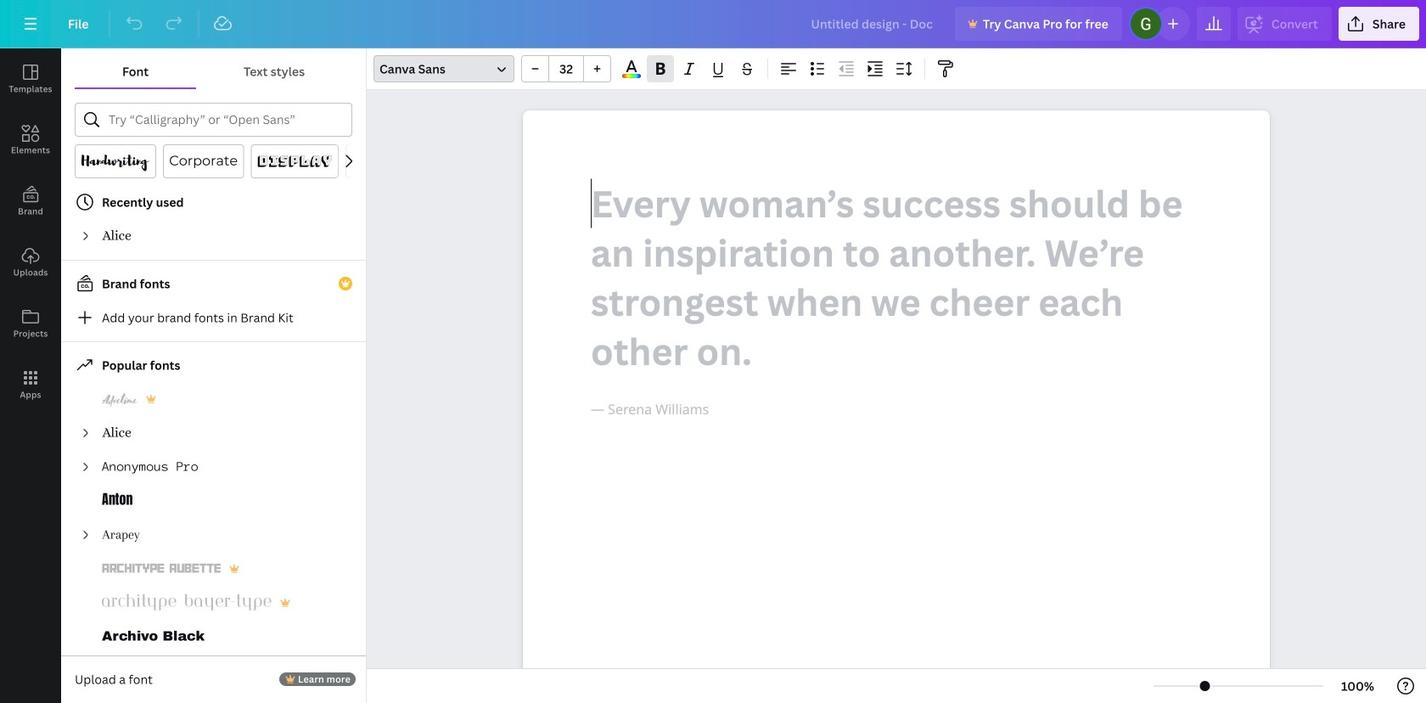 Task type: vqa. For each thing, say whether or not it's contained in the screenshot.
first in from right
no



Task type: locate. For each thing, give the bounding box(es) containing it.
color range image
[[623, 74, 641, 78]]

None text field
[[523, 110, 1270, 703]]

advetime image
[[102, 389, 138, 409]]

main menu bar
[[0, 0, 1426, 48]]

anton image
[[102, 491, 132, 511]]

anonymous pro image
[[102, 457, 198, 477]]

architype bayer-type image
[[102, 593, 272, 613]]

alice image
[[102, 423, 131, 443]]

architype aubette image
[[102, 559, 221, 579]]

arapey image
[[102, 525, 140, 545]]

group
[[521, 55, 611, 82]]

corporate image
[[170, 151, 237, 172]]



Task type: describe. For each thing, give the bounding box(es) containing it.
alice image
[[102, 226, 131, 246]]

– – number field
[[554, 61, 578, 77]]

side panel tab list
[[0, 48, 61, 415]]

arial image
[[102, 661, 128, 681]]

display image
[[258, 151, 332, 172]]

Zoom button
[[1331, 672, 1386, 700]]

archivo black image
[[102, 627, 205, 647]]

Design title text field
[[798, 7, 948, 41]]

Try "Calligraphy" or "Open Sans" search field
[[109, 104, 341, 136]]

handwriting image
[[82, 151, 149, 172]]



